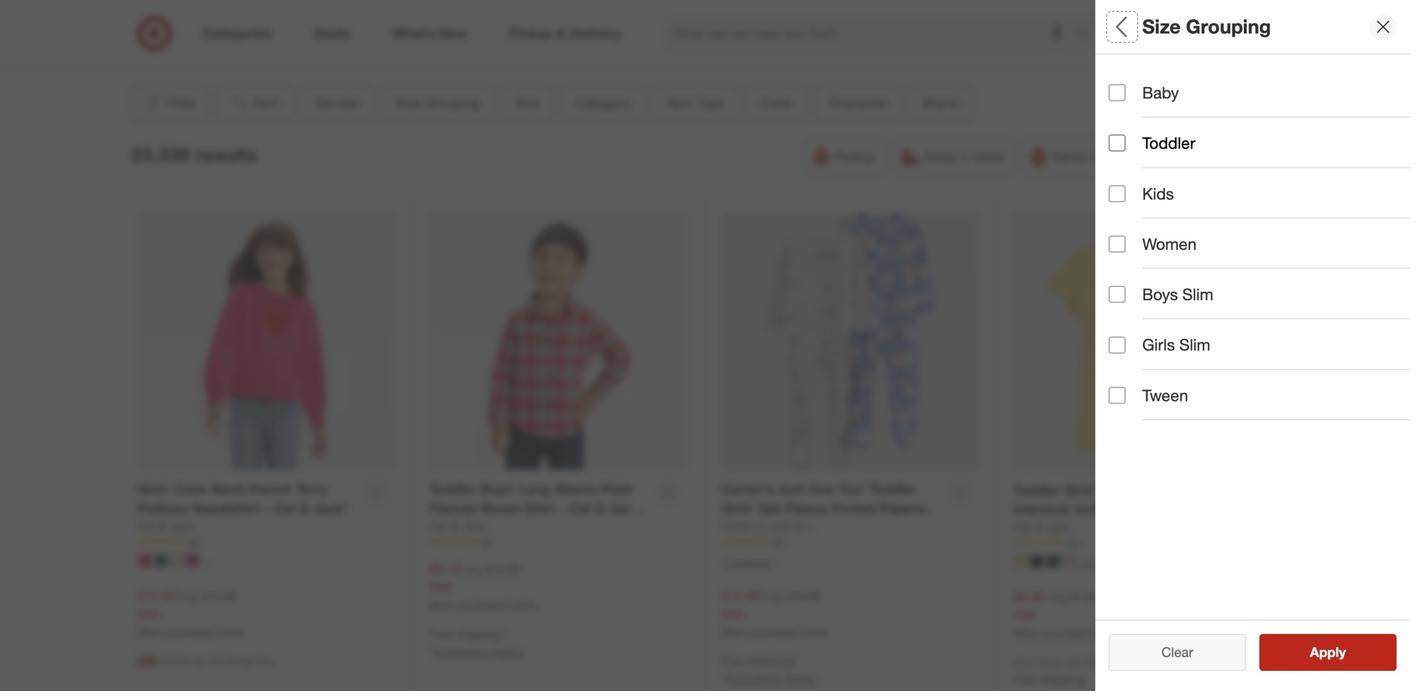 Task type: locate. For each thing, give the bounding box(es) containing it.
sleeve inside toddler boys' long sleeve plaid flannel woven shirt - cat & jack™ red
[[555, 481, 596, 498]]

0 vertical spatial size button
[[501, 85, 555, 122]]

sleeve for short
[[1141, 482, 1182, 499]]

shirt inside toddler boys' long sleeve plaid flannel woven shirt - cat & jack™ red
[[525, 501, 556, 517]]

1 vertical spatial results
[[1320, 645, 1364, 661]]

category inside all filters dialog
[[1109, 248, 1179, 267]]

cat inside girls' crew neck french terry pullover sweatshirt - cat & jack™
[[274, 501, 296, 517]]

0 vertical spatial item
[[666, 95, 693, 111]]

carter's just one you®️ toddler girls' 2pk fleece footed pajama image
[[721, 212, 980, 470], [721, 212, 980, 470]]

exclusions
[[434, 645, 490, 660], [726, 672, 782, 686]]

reg left the "$7.00" at the bottom right of the page
[[1050, 590, 1067, 605]]

0 horizontal spatial jack™
[[313, 501, 350, 517]]

1 vertical spatial category button
[[1109, 231, 1410, 290]]

cat & jack for flannel
[[429, 519, 486, 534]]

2 vertical spatial shipping
[[1040, 673, 1085, 688]]

delivery
[[1118, 149, 1166, 165]]

shipping for $9.10
[[456, 627, 501, 642]]

just for you
[[767, 519, 789, 534]]

flannel
[[429, 501, 476, 517]]

when inside $9.10 reg $13.00 sale when purchased online
[[429, 600, 456, 612]]

toddler inside carter's just one you®️ toddler girls' 2pk fleece footed pajama
[[870, 481, 917, 498]]

one down fleece
[[792, 519, 814, 534]]

free down $9.10 reg $13.00 sale when purchased online
[[429, 627, 453, 642]]

sale for $10.50
[[137, 607, 160, 621]]

shirt down the long
[[525, 501, 556, 517]]

- inside toddler boys' long sleeve plaid flannel woven shirt - cat & jack™ red
[[560, 501, 565, 517]]

jack™ down plaid
[[608, 501, 645, 517]]

1 vertical spatial exclusions apply. button
[[726, 671, 817, 688]]

purchased down $18.00
[[750, 627, 798, 639]]

1 clear from the left
[[1153, 645, 1185, 661]]

purchased for $10.50
[[166, 627, 214, 639]]

0 horizontal spatial category
[[576, 95, 631, 111]]

when for $9.10
[[429, 600, 456, 612]]

- for toddler boys' long sleeve plaid flannel woven shirt - cat & jack™ red
[[560, 501, 565, 517]]

97
[[774, 536, 785, 549]]

0 horizontal spatial -
[[265, 501, 270, 517]]

apply. down "$12.60 reg $18.00 sale when purchased online"
[[785, 672, 817, 686]]

0 horizontal spatial item type
[[666, 95, 725, 111]]

shipping down $9.10 reg $13.00 sale when purchased online
[[456, 627, 501, 642]]

toddler up interlock
[[1014, 482, 1061, 499]]

item inside all filters dialog
[[1109, 307, 1143, 326]]

online down $13.00
[[509, 600, 536, 612]]

toddler inside toddler boys' long sleeve plaid flannel woven shirt - cat & jack™ red
[[429, 481, 476, 498]]

clear inside button
[[1153, 645, 1185, 661]]

with
[[1064, 657, 1082, 669]]

type inside all filters dialog
[[1147, 307, 1183, 326]]

1 horizontal spatial jack
[[462, 519, 486, 534]]

girls' up "uniform"
[[1064, 482, 1098, 499]]

cat down the pullover
[[137, 519, 156, 534]]

sale inside $9.10 reg $13.00 sale when purchased online
[[429, 580, 452, 594]]

gender right sort
[[315, 95, 360, 111]]

1 vertical spatial one
[[792, 519, 814, 534]]

deals right top
[[444, 32, 474, 47]]

shirt right polo
[[1161, 501, 1192, 518]]

2 horizontal spatial shipping
[[1040, 673, 1085, 688]]

1 horizontal spatial apply.
[[785, 672, 817, 686]]

size grouping button
[[381, 85, 494, 122], [1109, 113, 1410, 172]]

free
[[429, 627, 453, 642], [721, 654, 745, 669], [1014, 673, 1037, 688]]

online inside "$10.50 reg $15.00 sale when purchased online"
[[217, 627, 244, 639]]

size grouping inside dialog
[[1142, 15, 1271, 38]]

just inside carter's just one you®️ toddler girls' 2pk fleece footed pajama
[[777, 481, 805, 498]]

1 horizontal spatial gender button
[[1109, 55, 1410, 113]]

category up boys
[[1109, 248, 1179, 267]]

2 horizontal spatial free
[[1014, 673, 1037, 688]]

when up the seasonal shipping icon
[[137, 627, 163, 639]]

1 vertical spatial carter's
[[721, 519, 764, 534]]

all
[[1109, 15, 1132, 38]]

toddler boys' long sleeve plaid flannel woven shirt - cat & jack™ red
[[429, 481, 645, 536]]

apply.
[[493, 645, 524, 660], [785, 672, 817, 686]]

reg for $12.60
[[765, 589, 782, 604]]

see
[[1293, 645, 1317, 661]]

sale inside "$10.50 reg $15.00 sale when purchased online"
[[137, 607, 160, 621]]

cat & jack for uniform
[[1014, 520, 1070, 535]]

reg left $15.00
[[181, 589, 198, 604]]

1 horizontal spatial shirt
[[1161, 501, 1192, 518]]

online up christmas
[[217, 627, 244, 639]]

1 horizontal spatial exclusions apply. button
[[726, 671, 817, 688]]

item type
[[666, 95, 725, 111], [1109, 307, 1183, 326]]

cat & jack link down flannel
[[429, 518, 486, 535]]

0 vertical spatial exclusions
[[434, 645, 490, 660]]

exclusions apply. button down "$12.60 reg $18.00 sale when purchased online"
[[726, 671, 817, 688]]

1 horizontal spatial girls'
[[721, 501, 755, 517]]

reg left $18.00
[[765, 589, 782, 604]]

1 horizontal spatial deals
[[1109, 601, 1152, 620]]

gender button
[[1109, 55, 1410, 113], [300, 85, 374, 122]]

0 horizontal spatial deals
[[444, 32, 474, 47]]

exclusions apply. button
[[434, 644, 524, 661], [726, 671, 817, 688]]

girls'
[[137, 481, 170, 498], [1064, 482, 1098, 499], [721, 501, 755, 517]]

gender down all filters
[[1109, 72, 1165, 91]]

when for $12.60
[[721, 627, 748, 639]]

1 vertical spatial gender
[[315, 95, 360, 111]]

one up fleece
[[808, 481, 834, 498]]

2 carter's from the top
[[721, 519, 764, 534]]

size grouping up baby
[[1142, 15, 1271, 38]]

1 horizontal spatial shipping
[[748, 654, 793, 669]]

sleeve left plaid
[[555, 481, 596, 498]]

0 vertical spatial shipping
[[456, 627, 501, 642]]

-
[[265, 501, 270, 517], [560, 501, 565, 517], [1195, 501, 1201, 518]]

free shipping * * exclusions apply. for $9.10
[[429, 627, 524, 660]]

sale down the $4.90
[[1014, 607, 1037, 622]]

cat & jack for pullover
[[137, 519, 194, 534]]

cat down french
[[274, 501, 296, 517]]

1 horizontal spatial free shipping * * exclusions apply.
[[721, 654, 817, 686]]

0 vertical spatial one
[[808, 481, 834, 498]]

1 vertical spatial color
[[1109, 366, 1150, 385]]

free shipping * * exclusions apply. down "$12.60 reg $18.00 sale when purchased online"
[[721, 654, 817, 686]]

size grouping down top
[[395, 95, 480, 111]]

clear right orders
[[1162, 645, 1193, 661]]

item type button
[[652, 85, 739, 122], [1109, 290, 1410, 348]]

0 horizontal spatial jack
[[170, 519, 194, 534]]

1 vertical spatial apply.
[[785, 672, 817, 686]]

0 horizontal spatial apply.
[[493, 645, 524, 660]]

1 vertical spatial category
[[1109, 248, 1179, 267]]

category
[[576, 95, 631, 111], [1109, 248, 1179, 267]]

1 horizontal spatial size grouping button
[[1109, 113, 1410, 172]]

online for $10.50
[[217, 627, 244, 639]]

cat & jack link down interlock
[[1014, 519, 1070, 536]]

cat inside toddler girls' short sleeve interlock uniform polo shirt - cat & jack™
[[1205, 501, 1227, 518]]

carter's just one you
[[721, 519, 837, 534]]

girls' inside carter's just one you®️ toddler girls' 2pk fleece footed pajama
[[721, 501, 755, 517]]

jack™ down terry on the bottom left of page
[[313, 501, 350, 517]]

online inside $9.10 reg $13.00 sale when purchased online
[[509, 600, 536, 612]]

jack™ inside toddler girls' short sleeve interlock uniform polo shirt - cat & jack™
[[1027, 521, 1064, 537]]

free for $12.60
[[721, 654, 745, 669]]

purchased down $13.00
[[458, 600, 506, 612]]

1 horizontal spatial sleeve
[[1141, 482, 1182, 499]]

toddler girls' short sleeve interlock uniform polo shirt - cat & jack™ image
[[1014, 212, 1273, 471], [1014, 212, 1273, 471]]

2 horizontal spatial -
[[1195, 501, 1201, 518]]

jack for uniform
[[1046, 520, 1070, 535]]

reg for $9.10
[[465, 562, 483, 577]]

0 horizontal spatial sleeve
[[555, 481, 596, 498]]

0 horizontal spatial category button
[[561, 85, 645, 122]]

$12.60 reg $18.00 sale when purchased online
[[721, 588, 828, 639]]

0 horizontal spatial item type button
[[652, 85, 739, 122]]

when down $9.10
[[429, 600, 456, 612]]

- down french
[[265, 501, 270, 517]]

long
[[519, 481, 551, 498]]

deals inside deals button
[[1109, 601, 1152, 620]]

1 vertical spatial exclusions
[[726, 672, 782, 686]]

redcard™
[[764, 32, 817, 47]]

0 horizontal spatial girls'
[[137, 481, 170, 498]]

circle™
[[619, 32, 655, 47]]

type
[[697, 95, 725, 111], [1147, 307, 1183, 326]]

0 vertical spatial gender
[[1109, 72, 1165, 91]]

just up 97 on the bottom of page
[[767, 519, 789, 534]]

online inside "$12.60 reg $18.00 sale when purchased online"
[[801, 627, 828, 639]]

online inside $4.90 reg $7.00 sale when purchased online
[[1093, 628, 1120, 640]]

shirt inside toddler girls' short sleeve interlock uniform polo shirt - cat & jack™
[[1161, 501, 1192, 518]]

when up only
[[1014, 628, 1040, 640]]

1 vertical spatial just
[[767, 519, 789, 534]]

gender
[[1109, 72, 1165, 91], [315, 95, 360, 111]]

*
[[501, 627, 505, 642], [429, 645, 434, 660], [793, 654, 797, 669], [721, 672, 726, 686], [1085, 673, 1089, 688]]

cat & jack link for flannel
[[429, 518, 486, 535]]

item
[[666, 95, 693, 111], [1109, 307, 1143, 326]]

all filters
[[1109, 15, 1190, 38]]

1 vertical spatial size button
[[1109, 172, 1410, 231]]

0 vertical spatial free
[[429, 627, 453, 642]]

0 vertical spatial deals
[[444, 32, 474, 47]]

clear
[[1153, 645, 1185, 661], [1162, 645, 1193, 661]]

online
[[509, 600, 536, 612], [217, 627, 244, 639], [801, 627, 828, 639], [1093, 628, 1120, 640]]

jack up 141
[[1046, 520, 1070, 535]]

1 horizontal spatial category
[[1109, 248, 1179, 267]]

grouping
[[1186, 15, 1271, 38], [424, 95, 480, 111], [1145, 131, 1215, 150]]

slim
[[1183, 285, 1214, 304], [1179, 336, 1211, 355]]

slim right boys
[[1183, 285, 1214, 304]]

1 vertical spatial size grouping
[[395, 95, 480, 111]]

toddler up pajama
[[870, 481, 917, 498]]

free shipping * * exclusions apply. down $9.10 reg $13.00 sale when purchased online
[[429, 627, 524, 660]]

sort
[[254, 95, 279, 111]]

sale inside "$12.60 reg $18.00 sale when purchased online"
[[721, 607, 744, 621]]

cat & jack
[[137, 519, 194, 534], [429, 519, 486, 534], [1014, 520, 1070, 535]]

toddler girls' short sleeve interlock uniform polo shirt - cat & jack™ link
[[1014, 481, 1234, 537]]

sleeve inside toddler girls' short sleeve interlock uniform polo shirt - cat & jack™
[[1141, 482, 1182, 499]]

cat & jack down the pullover
[[137, 519, 194, 534]]

0 horizontal spatial cat & jack link
[[137, 518, 194, 535]]

when inside $4.90 reg $7.00 sale when purchased online
[[1014, 628, 1040, 640]]

online for $9.10
[[509, 600, 536, 612]]

terry
[[296, 481, 328, 498]]

0 vertical spatial slim
[[1183, 285, 1214, 304]]

1 vertical spatial deals
[[1109, 601, 1152, 620]]

1 horizontal spatial gender
[[1109, 72, 1165, 91]]

0 horizontal spatial free shipping * * exclusions apply.
[[429, 627, 524, 660]]

purchased inside "$12.60 reg $18.00 sale when purchased online"
[[750, 627, 798, 639]]

reg inside "$10.50 reg $15.00 sale when purchased online"
[[181, 589, 198, 604]]

toddler up flannel
[[429, 481, 476, 498]]

0 horizontal spatial cat & jack
[[137, 519, 194, 534]]

sale inside $4.90 reg $7.00 sale when purchased online
[[1014, 607, 1037, 622]]

jack™ for toddler boys' long sleeve plaid flannel woven shirt - cat & jack™ red
[[608, 501, 645, 517]]

0 vertical spatial exclusions apply. button
[[434, 644, 524, 661]]

carter's up 2pk
[[721, 481, 774, 498]]

girls' crew neck french terry pullover sweatshirt - cat & jack™ image
[[137, 212, 396, 470], [137, 212, 396, 470]]

size grouping down baby
[[1109, 131, 1215, 150]]

Baby checkbox
[[1109, 84, 1126, 101]]

carter's just one you link
[[721, 518, 837, 535]]

sort button
[[216, 85, 294, 122]]

target
[[583, 32, 615, 47]]

carter's for carter's just one you
[[721, 519, 764, 534]]

$4.90 reg $7.00 sale when purchased online
[[1014, 589, 1120, 640]]

sleeve
[[555, 481, 596, 498], [1141, 482, 1182, 499]]

jack up 87
[[170, 519, 194, 534]]

What can we help you find? suggestions appear below search field
[[662, 15, 1080, 52]]

0 horizontal spatial free
[[429, 627, 453, 642]]

purchased up by
[[166, 627, 214, 639]]

jack for pullover
[[170, 519, 194, 534]]

cat right polo
[[1205, 501, 1227, 518]]

sleeve up polo
[[1141, 482, 1182, 499]]

sale
[[429, 580, 452, 594], [137, 607, 160, 621], [721, 607, 744, 621], [1014, 607, 1037, 622]]

color up tween checkbox
[[1109, 366, 1150, 385]]

reg inside "$12.60 reg $18.00 sale when purchased online"
[[765, 589, 782, 604]]

size
[[1142, 15, 1181, 38], [395, 95, 420, 111], [515, 95, 540, 111], [1109, 131, 1141, 150], [1109, 189, 1141, 209]]

1 horizontal spatial item
[[1109, 307, 1143, 326]]

online down $18.00
[[801, 627, 828, 639]]

0 horizontal spatial color
[[760, 95, 793, 111]]

toddler boys' long sleeve plaid flannel woven shirt - cat & jack™ red image
[[429, 212, 688, 470], [429, 212, 688, 470]]

purchased inside $9.10 reg $13.00 sale when purchased online
[[458, 600, 506, 612]]

reg inside $4.90 reg $7.00 sale when purchased online
[[1050, 590, 1067, 605]]

apply. down $9.10 reg $13.00 sale when purchased online
[[493, 645, 524, 660]]

color down the 'redcard™'
[[760, 95, 793, 111]]

purchased up the with
[[1043, 628, 1090, 640]]

girls' crew neck french terry pullover sweatshirt - cat & jack™
[[137, 481, 350, 517]]

top
[[422, 32, 441, 47]]

&
[[300, 501, 309, 517], [595, 501, 604, 517], [159, 519, 166, 534], [451, 519, 458, 534], [1035, 520, 1043, 535], [1014, 521, 1023, 537]]

clear left 'all'
[[1153, 645, 1185, 661]]

0 horizontal spatial type
[[697, 95, 725, 111]]

2 horizontal spatial jack
[[1046, 520, 1070, 535]]

online up orders
[[1093, 628, 1120, 640]]

1 vertical spatial item type button
[[1109, 290, 1410, 348]]

carter's inside carter's just one you®️ toddler girls' 2pk fleece footed pajama
[[721, 481, 774, 498]]

toddler inside toddler girls' short sleeve interlock uniform polo shirt - cat & jack™
[[1014, 482, 1061, 499]]

0 vertical spatial results
[[195, 143, 258, 167]]

reg inside $9.10 reg $13.00 sale when purchased online
[[465, 562, 483, 577]]

clear for clear
[[1162, 645, 1193, 661]]

toddler
[[1142, 134, 1196, 153], [429, 481, 476, 498], [870, 481, 917, 498], [1014, 482, 1061, 499]]

0 horizontal spatial results
[[195, 143, 258, 167]]

shipping down the with
[[1040, 673, 1085, 688]]

0 horizontal spatial color button
[[746, 85, 807, 122]]

women
[[1142, 235, 1197, 254]]

2 horizontal spatial jack™
[[1027, 521, 1064, 537]]

one inside carter's just one you®️ toddler girls' 2pk fleece footed pajama
[[808, 481, 834, 498]]

0 horizontal spatial size button
[[501, 85, 555, 122]]

1 horizontal spatial cat & jack link
[[429, 518, 486, 535]]

exclusions down $9.10 reg $13.00 sale when purchased online
[[434, 645, 490, 660]]

girls' left 2pk
[[721, 501, 755, 517]]

1 horizontal spatial type
[[1147, 307, 1183, 326]]

cat & jack down flannel
[[429, 519, 486, 534]]

2 vertical spatial size grouping
[[1109, 131, 1215, 150]]

carter's down 2pk
[[721, 519, 764, 534]]

toddler boys' long sleeve plaid flannel woven shirt - cat & jack™ red link
[[429, 480, 648, 536]]

footed
[[831, 501, 876, 517]]

sale down the "$10.50"
[[137, 607, 160, 621]]

1 carter's from the top
[[721, 481, 774, 498]]

girls' up the pullover
[[137, 481, 170, 498]]

jack™ inside toddler boys' long sleeve plaid flannel woven shirt - cat & jack™ red
[[608, 501, 645, 517]]

0 vertical spatial color
[[760, 95, 793, 111]]

- inside toddler girls' short sleeve interlock uniform polo shirt - cat & jack™
[[1195, 501, 1201, 518]]

results for 23,339 results
[[195, 143, 258, 167]]

1 horizontal spatial item type
[[1109, 307, 1183, 326]]

when inside "$12.60 reg $18.00 sale when purchased online"
[[721, 627, 748, 639]]

0 horizontal spatial exclusions
[[434, 645, 490, 660]]

by
[[195, 655, 206, 668]]

- up 24 link
[[560, 501, 565, 517]]

eve
[[257, 655, 273, 668]]

1 horizontal spatial size button
[[1109, 172, 1410, 231]]

results down "sort" button
[[195, 143, 258, 167]]

clear button
[[1109, 635, 1246, 672]]

category down target
[[576, 95, 631, 111]]

red
[[429, 520, 455, 536]]

category button
[[561, 85, 645, 122], [1109, 231, 1410, 290]]

color
[[760, 95, 793, 111], [1109, 366, 1150, 385]]

0 vertical spatial just
[[777, 481, 805, 498]]

toddler down baby
[[1142, 134, 1196, 153]]

1 horizontal spatial free
[[721, 654, 745, 669]]

same day delivery button
[[1022, 138, 1177, 175]]

& inside toddler girls' short sleeve interlock uniform polo shirt - cat & jack™
[[1014, 521, 1023, 537]]

cat
[[274, 501, 296, 517], [569, 501, 591, 517], [1205, 501, 1227, 518], [137, 519, 156, 534], [429, 519, 448, 534], [1014, 520, 1032, 535]]

when
[[429, 600, 456, 612], [137, 627, 163, 639], [721, 627, 748, 639], [1014, 628, 1040, 640]]

slim right girls
[[1179, 336, 1211, 355]]

deals right the "$7.00" at the bottom right of the page
[[1109, 601, 1152, 620]]

0 horizontal spatial shipping
[[456, 627, 501, 642]]

toddler inside size grouping dialog
[[1142, 134, 1196, 153]]

one
[[808, 481, 834, 498], [792, 519, 814, 534]]

0 horizontal spatial exclusions apply. button
[[434, 644, 524, 661]]

ships
[[1037, 657, 1061, 669]]

reg right $9.10
[[465, 562, 483, 577]]

when inside "$10.50 reg $15.00 sale when purchased online"
[[137, 627, 163, 639]]

purchased inside $4.90 reg $7.00 sale when purchased online
[[1043, 628, 1090, 640]]

when down $12.60
[[721, 627, 748, 639]]

purchased inside "$10.50 reg $15.00 sale when purchased online"
[[166, 627, 214, 639]]

1 horizontal spatial jack™
[[608, 501, 645, 517]]

0 vertical spatial grouping
[[1186, 15, 1271, 38]]

jack up 24
[[462, 519, 486, 534]]

christmas
[[208, 655, 254, 668]]

jack™ for toddler girls' short sleeve interlock uniform polo shirt - cat & jack™
[[1027, 521, 1064, 537]]

one for you®️
[[808, 481, 834, 498]]

results right see
[[1320, 645, 1364, 661]]

0 horizontal spatial shirt
[[525, 501, 556, 517]]

1 vertical spatial slim
[[1179, 336, 1211, 355]]

exclusions apply. button down $9.10 reg $13.00 sale when purchased online
[[434, 644, 524, 661]]

1 vertical spatial color button
[[1109, 348, 1410, 407]]

2 clear from the left
[[1162, 645, 1193, 661]]

results inside 'button'
[[1320, 645, 1364, 661]]

results
[[195, 143, 258, 167], [1320, 645, 1364, 661]]

2 horizontal spatial cat & jack link
[[1014, 519, 1070, 536]]

cat up 24 link
[[569, 501, 591, 517]]

grouping inside dialog
[[1186, 15, 1271, 38]]

0 horizontal spatial item
[[666, 95, 693, 111]]

clear inside button
[[1162, 645, 1193, 661]]

1 vertical spatial item type
[[1109, 307, 1183, 326]]

jack for flannel
[[462, 519, 486, 534]]

24 link
[[429, 535, 688, 550]]

1 vertical spatial item
[[1109, 307, 1143, 326]]

1 horizontal spatial results
[[1320, 645, 1364, 661]]

girls slim
[[1142, 336, 1211, 355]]

1 vertical spatial free
[[721, 654, 745, 669]]

sale down $12.60
[[721, 607, 744, 621]]

cat & jack link down the pullover
[[137, 518, 194, 535]]

online for $4.90
[[1093, 628, 1120, 640]]

exclusions down "$12.60 reg $18.00 sale when purchased online"
[[726, 672, 782, 686]]

online for $12.60
[[801, 627, 828, 639]]

just up fleece
[[777, 481, 805, 498]]

free down "$12.60 reg $18.00 sale when purchased online"
[[721, 654, 745, 669]]

crew
[[174, 481, 208, 498]]

character
[[828, 95, 887, 111]]

shipping for $12.60
[[748, 654, 793, 669]]

free down only
[[1014, 673, 1037, 688]]

shipping down "$12.60 reg $18.00 sale when purchased online"
[[748, 654, 793, 669]]

shirt for polo
[[1161, 501, 1192, 518]]

- right polo
[[1195, 501, 1201, 518]]

jack™ down interlock
[[1027, 521, 1064, 537]]

carter's just one you®️ toddler girls' 2pk fleece footed pajama link
[[721, 480, 941, 518]]

sale down $9.10
[[429, 580, 452, 594]]

free shipping * * exclusions apply.
[[429, 627, 524, 660], [721, 654, 817, 686]]

1 horizontal spatial exclusions
[[726, 672, 782, 686]]

target circle™
[[583, 32, 655, 47]]

1 horizontal spatial color button
[[1109, 348, 1410, 407]]

cat & jack down interlock
[[1014, 520, 1070, 535]]



Task type: vqa. For each thing, say whether or not it's contained in the screenshot.
Short Sleeve
yes



Task type: describe. For each thing, give the bounding box(es) containing it.
slim for boys slim
[[1183, 285, 1214, 304]]

boys slim
[[1142, 285, 1214, 304]]

purchased for $9.10
[[458, 600, 506, 612]]

sale for $4.90
[[1014, 607, 1037, 622]]

shop in store button
[[893, 138, 1015, 175]]

same day delivery
[[1053, 149, 1166, 165]]

deals inside top deals link
[[444, 32, 474, 47]]

& inside girls' crew neck french terry pullover sweatshirt - cat & jack™
[[300, 501, 309, 517]]

2 vertical spatial free
[[1014, 673, 1037, 688]]

boys
[[1142, 285, 1178, 304]]

orders
[[1104, 657, 1133, 669]]

shop in store
[[924, 149, 1004, 165]]

uniform
[[1074, 501, 1125, 518]]

target circle™ link
[[534, 0, 705, 65]]

filter
[[167, 95, 197, 111]]

all filters dialog
[[1095, 0, 1410, 692]]

item type inside all filters dialog
[[1109, 307, 1183, 326]]

87
[[189, 536, 200, 549]]

deals button
[[1109, 583, 1410, 642]]

$7.00
[[1070, 590, 1099, 605]]

2pk
[[758, 501, 782, 517]]

carter's for carter's just one you®️ toddler girls' 2pk fleece footed pajama
[[721, 481, 774, 498]]

0 horizontal spatial gender
[[315, 95, 360, 111]]

purchased for $12.60
[[750, 627, 798, 639]]

$35
[[1085, 657, 1101, 669]]

1 vertical spatial grouping
[[424, 95, 480, 111]]

1 horizontal spatial category button
[[1109, 231, 1410, 290]]

color inside all filters dialog
[[1109, 366, 1150, 385]]

slim for girls slim
[[1179, 336, 1211, 355]]

day
[[1091, 149, 1114, 165]]

0 vertical spatial item type
[[666, 95, 725, 111]]

Tween checkbox
[[1109, 387, 1126, 404]]

Toddler checkbox
[[1109, 135, 1126, 152]]

0 horizontal spatial gender button
[[300, 85, 374, 122]]

$13.00
[[486, 562, 521, 577]]

Kids checkbox
[[1109, 185, 1126, 202]]

interlock
[[1014, 501, 1070, 518]]

see results button
[[1260, 635, 1397, 672]]

pickup button
[[804, 138, 886, 175]]

pickup
[[835, 149, 875, 165]]

redcard™ link
[[705, 0, 877, 48]]

girls' crew neck french terry pullover sweatshirt - cat & jack™ link
[[137, 480, 356, 518]]

toddler for toddler girls' short sleeve interlock uniform polo shirt - cat & jack™
[[1014, 482, 1061, 499]]

fleece
[[785, 501, 828, 517]]

polo
[[1129, 501, 1157, 518]]

$4.90
[[1014, 589, 1046, 605]]

sale for $12.60
[[721, 607, 744, 621]]

cat & jack link for pullover
[[137, 518, 194, 535]]

$9.10 reg $13.00 sale when purchased online
[[429, 561, 536, 612]]

see results
[[1293, 645, 1364, 661]]

brand button
[[908, 85, 973, 122]]

$12.60
[[721, 588, 762, 604]]

0 vertical spatial category
[[576, 95, 631, 111]]

$18.00
[[785, 589, 821, 604]]

girls' inside girls' crew neck french terry pullover sweatshirt - cat & jack™
[[137, 481, 170, 498]]

pullover
[[137, 501, 188, 517]]

0 vertical spatial category button
[[561, 85, 645, 122]]

when for $10.50
[[137, 627, 163, 639]]

Women checkbox
[[1109, 236, 1126, 253]]

size inside dialog
[[1142, 15, 1181, 38]]

purchased for $4.90
[[1043, 628, 1090, 640]]

$10.50
[[137, 588, 177, 604]]

top deals link
[[362, 0, 534, 48]]

toddler girls' short sleeve interlock uniform polo shirt - cat & jack™
[[1014, 482, 1227, 537]]

filters
[[1137, 15, 1190, 38]]

gender inside all filters dialog
[[1109, 72, 1165, 91]]

one for you
[[792, 519, 814, 534]]

when for $4.90
[[1014, 628, 1040, 640]]

clear all button
[[1109, 635, 1246, 672]]

kids
[[1142, 184, 1174, 203]]

$10.50 reg $15.00 sale when purchased online
[[137, 588, 244, 639]]

french
[[248, 481, 292, 498]]

only
[[1014, 657, 1034, 669]]

character button
[[814, 85, 902, 122]]

baby
[[1142, 83, 1179, 102]]

Girls Slim checkbox
[[1109, 337, 1126, 354]]

cat & jack link for uniform
[[1014, 519, 1070, 536]]

$9.10
[[429, 561, 462, 577]]

0 vertical spatial type
[[697, 95, 725, 111]]

you
[[818, 519, 837, 534]]

free shipping * * exclusions apply. for $12.60
[[721, 654, 817, 686]]

0 vertical spatial item type button
[[652, 85, 739, 122]]

carter's just one you®️ toddler girls' 2pk fleece footed pajama
[[721, 481, 927, 517]]

exclusions for $9.10
[[434, 645, 490, 660]]

neck
[[212, 481, 244, 498]]

141 link
[[1014, 536, 1273, 551]]

apply
[[1310, 645, 1346, 661]]

brand
[[923, 95, 959, 111]]

just for you®️
[[777, 481, 805, 498]]

exclusions apply. button for $12.60
[[726, 671, 817, 688]]

apply. for $12.60
[[785, 672, 817, 686]]

sweatshirt
[[192, 501, 261, 517]]

size grouping dialog
[[1095, 0, 1410, 692]]

sleeve for long
[[555, 481, 596, 498]]

seasonal shipping icon image
[[137, 652, 157, 672]]

reg for $4.90
[[1050, 590, 1067, 605]]

jack™ inside girls' crew neck french terry pullover sweatshirt - cat & jack™
[[313, 501, 350, 517]]

clear for clear all
[[1153, 645, 1185, 661]]

shirt for woven
[[525, 501, 556, 517]]

reg for $10.50
[[181, 589, 198, 604]]

top deals
[[422, 32, 474, 47]]

boys'
[[480, 481, 515, 498]]

87 link
[[137, 535, 396, 550]]

shop
[[924, 149, 956, 165]]

apply. for $9.10
[[493, 645, 524, 660]]

free for $9.10
[[429, 627, 453, 642]]

cat down flannel
[[429, 519, 448, 534]]

only ships with $35 orders
[[1014, 657, 1133, 669]]

97 link
[[721, 535, 980, 550]]

all
[[1189, 645, 1202, 661]]

24
[[481, 536, 493, 549]]

same
[[1053, 149, 1088, 165]]

$15.00
[[201, 589, 236, 604]]

short
[[1101, 482, 1137, 499]]

Boys Slim checkbox
[[1109, 286, 1126, 303]]

filter button
[[131, 85, 209, 122]]

search
[[1069, 27, 1109, 43]]

23,339 results
[[131, 143, 258, 167]]

- for toddler girls' short sleeve interlock uniform polo shirt - cat & jack™
[[1195, 501, 1201, 518]]

cat inside toddler boys' long sleeve plaid flannel woven shirt - cat & jack™ red
[[569, 501, 591, 517]]

141
[[1066, 537, 1082, 550]]

clear all
[[1153, 645, 1202, 661]]

toddler for toddler boys' long sleeve plaid flannel woven shirt - cat & jack™ red
[[429, 481, 476, 498]]

sale for $9.10
[[429, 580, 452, 594]]

size grouping inside all filters dialog
[[1109, 131, 1215, 150]]

cat down interlock
[[1014, 520, 1032, 535]]

girls
[[1142, 336, 1175, 355]]

toddler for toddler
[[1142, 134, 1196, 153]]

exclusions for $12.60
[[726, 672, 782, 686]]

arrives by christmas eve
[[161, 655, 273, 668]]

in
[[960, 149, 970, 165]]

- inside girls' crew neck french terry pullover sweatshirt - cat & jack™
[[265, 501, 270, 517]]

0 horizontal spatial size grouping button
[[381, 85, 494, 122]]

you®️
[[838, 481, 866, 498]]

store
[[974, 149, 1004, 165]]

0 vertical spatial color button
[[746, 85, 807, 122]]

girls' inside toddler girls' short sleeve interlock uniform polo shirt - cat & jack™
[[1064, 482, 1098, 499]]

grouping inside all filters dialog
[[1145, 131, 1215, 150]]

& inside toddler boys' long sleeve plaid flannel woven shirt - cat & jack™ red
[[595, 501, 604, 517]]

23,339
[[131, 143, 190, 167]]

tween
[[1142, 386, 1188, 405]]

results for see results
[[1320, 645, 1364, 661]]

exclusions apply. button for $9.10
[[434, 644, 524, 661]]

1 horizontal spatial item type button
[[1109, 290, 1410, 348]]

free shipping *
[[1014, 673, 1089, 688]]



